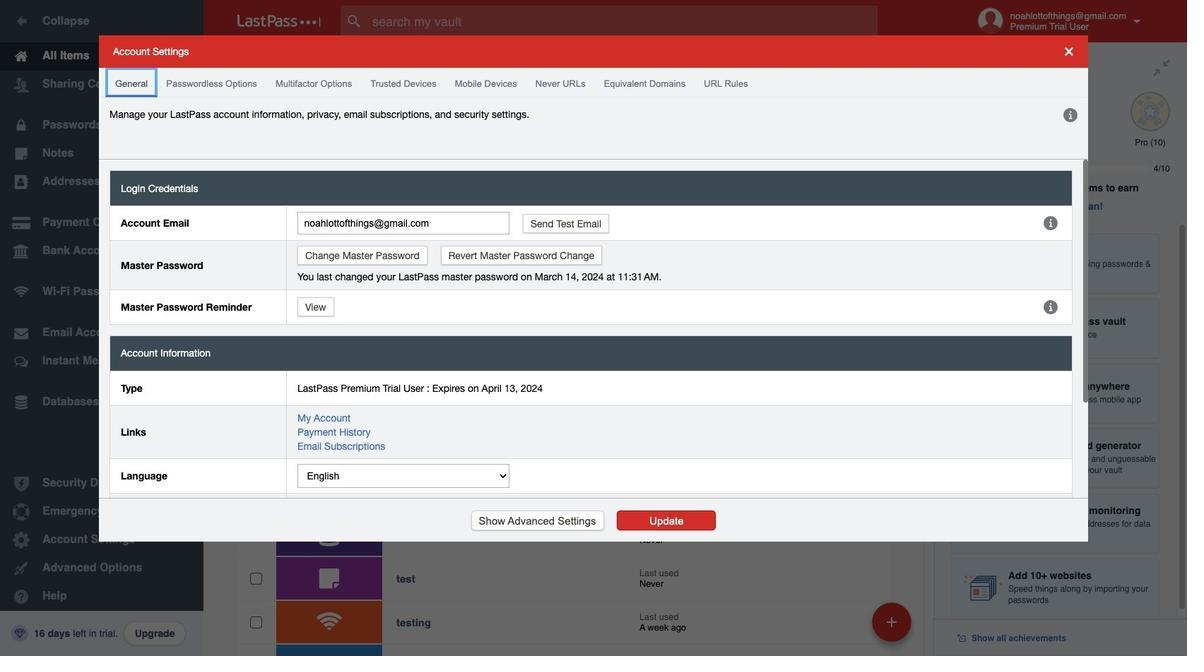 Task type: locate. For each thing, give the bounding box(es) containing it.
new item image
[[887, 618, 897, 628]]

vault options navigation
[[204, 42, 935, 85]]

Search search field
[[341, 6, 906, 37]]

search my vault text field
[[341, 6, 906, 37]]

main navigation navigation
[[0, 0, 204, 657]]



Task type: vqa. For each thing, say whether or not it's contained in the screenshot.
the "New item" element
no



Task type: describe. For each thing, give the bounding box(es) containing it.
lastpass image
[[238, 15, 321, 28]]

new item navigation
[[868, 599, 921, 657]]



